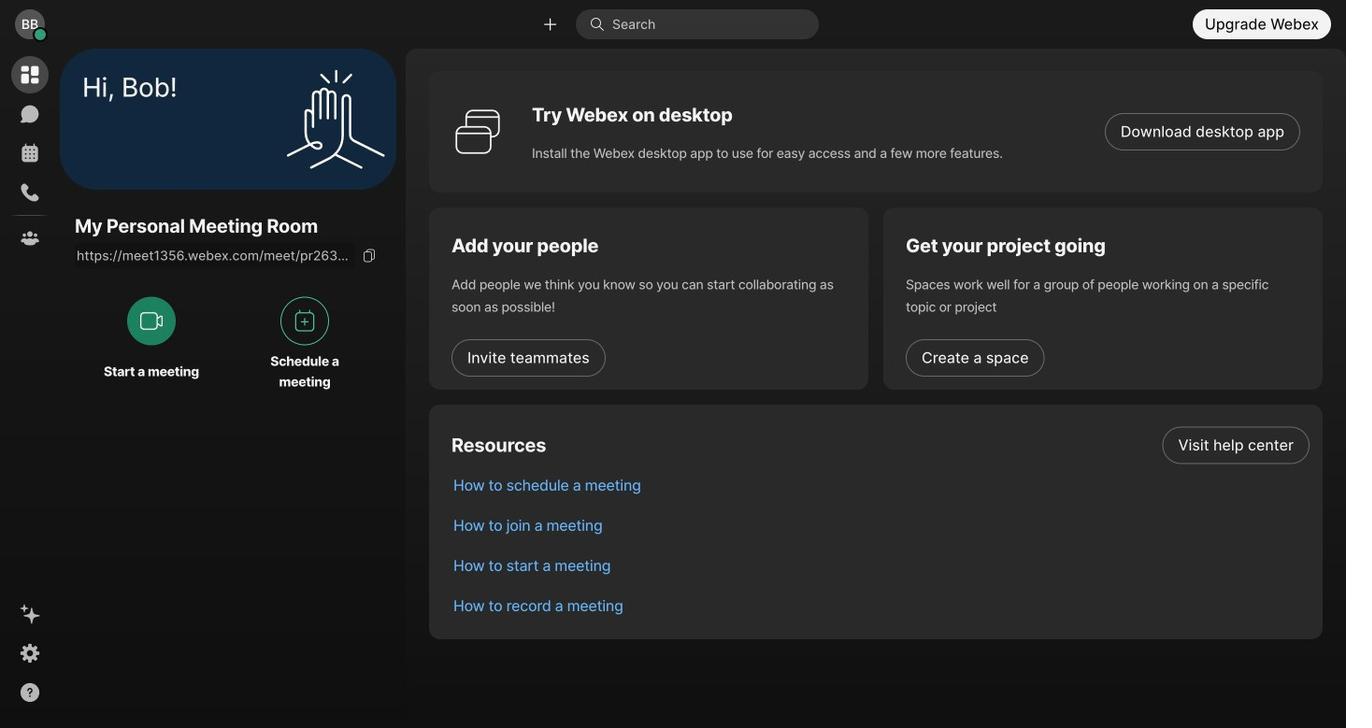 Task type: describe. For each thing, give the bounding box(es) containing it.
two hands high fiving image
[[280, 63, 392, 175]]

3 list item from the top
[[439, 506, 1323, 546]]

5 list item from the top
[[439, 586, 1323, 627]]



Task type: locate. For each thing, give the bounding box(es) containing it.
navigation
[[0, 49, 60, 729]]

1 list item from the top
[[439, 426, 1323, 466]]

list item
[[439, 426, 1323, 466], [439, 466, 1323, 506], [439, 506, 1323, 546], [439, 546, 1323, 586], [439, 586, 1323, 627]]

webex tab list
[[11, 56, 49, 257]]

None text field
[[75, 243, 355, 269]]

2 list item from the top
[[439, 466, 1323, 506]]

4 list item from the top
[[439, 546, 1323, 586]]



Task type: vqa. For each thing, say whether or not it's contained in the screenshot.
tab list
no



